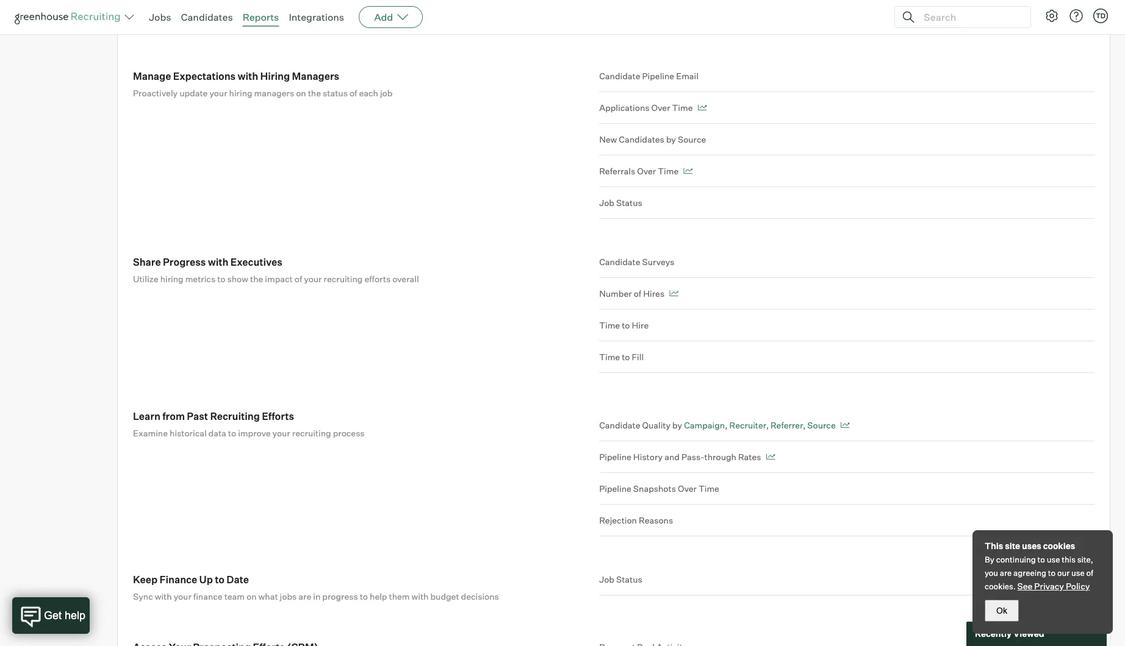 Task type: vqa. For each thing, say whether or not it's contained in the screenshot.
'New Candidates by Source'
yes



Task type: locate. For each thing, give the bounding box(es) containing it.
status down rejection reasons
[[616, 575, 642, 585]]

candidates up the referrals over time
[[619, 134, 664, 145]]

with
[[238, 70, 258, 82], [208, 256, 228, 268], [155, 592, 172, 602], [412, 592, 429, 602]]

reports link
[[243, 11, 279, 23]]

1 horizontal spatial the
[[308, 88, 321, 98]]

1 vertical spatial recruiting
[[292, 428, 331, 439]]

on for managers
[[296, 88, 306, 98]]

candidates right jobs link
[[181, 11, 233, 23]]

history
[[633, 452, 663, 463]]

1 vertical spatial hiring
[[160, 274, 183, 284]]

by for candidates
[[666, 134, 676, 145]]

use up the policy
[[1072, 569, 1085, 579]]

help
[[370, 592, 387, 602]]

0 vertical spatial job status link
[[599, 187, 1095, 219]]

number of hires
[[599, 288, 665, 299]]

2 candidate from the top
[[599, 257, 640, 267]]

of down "site,"
[[1086, 569, 1094, 579]]

1 vertical spatial use
[[1072, 569, 1085, 579]]

ok button
[[985, 600, 1019, 622]]

progress
[[163, 256, 206, 268]]

to down uses
[[1038, 555, 1045, 565]]

efforts
[[365, 274, 391, 284]]

to left hire
[[622, 320, 630, 331]]

1 vertical spatial status
[[616, 575, 642, 585]]

Search text field
[[921, 8, 1020, 26]]

this
[[1062, 555, 1076, 565]]

on left the what
[[247, 592, 257, 602]]

by right "quality"
[[673, 420, 682, 431]]

your inside learn from past recruiting efforts examine historical data to improve your recruiting process
[[273, 428, 290, 439]]

what
[[258, 592, 278, 602]]

integrations
[[289, 11, 344, 23]]

candidate
[[599, 71, 640, 81], [599, 257, 640, 267], [599, 420, 640, 431]]

to right data
[[228, 428, 236, 439]]

team
[[224, 592, 245, 602]]

recruiting
[[324, 274, 363, 284], [292, 428, 331, 439]]

1 vertical spatial by
[[673, 420, 682, 431]]

are
[[1000, 569, 1012, 579], [299, 592, 311, 602]]

1 horizontal spatial hiring
[[229, 88, 252, 98]]

job status down referrals on the right top
[[599, 198, 642, 208]]

recruiting left efforts
[[324, 274, 363, 284]]

of right impact
[[295, 274, 302, 284]]

referrals over time
[[599, 166, 679, 176]]

your inside the share progress with executives utilize hiring metrics to show the impact of your recruiting efforts overall
[[304, 274, 322, 284]]

0 vertical spatial the
[[308, 88, 321, 98]]

icon chart image down the "new candidates by source"
[[684, 168, 693, 174]]

1 vertical spatial pipeline
[[599, 452, 631, 463]]

past
[[187, 411, 208, 423]]

1 vertical spatial job status link
[[599, 574, 1095, 596]]

, left recruiter on the bottom right of page
[[725, 420, 728, 431]]

2 , from the left
[[766, 420, 769, 431]]

examine
[[133, 428, 168, 439]]

job down rejection
[[599, 575, 614, 585]]

1 horizontal spatial source
[[808, 420, 836, 431]]

of left hires
[[634, 288, 641, 299]]

source
[[678, 134, 706, 145], [808, 420, 836, 431]]

pipeline
[[642, 71, 674, 81], [599, 452, 631, 463], [599, 484, 631, 494]]

of left each
[[350, 88, 357, 98]]

0 horizontal spatial use
[[1047, 555, 1060, 565]]

over down pass- at the bottom of page
[[678, 484, 697, 494]]

td
[[1096, 12, 1106, 20]]

1 candidate from the top
[[599, 71, 640, 81]]

0 vertical spatial pipeline
[[642, 71, 674, 81]]

applications over time
[[599, 102, 693, 113]]

0 vertical spatial over
[[651, 102, 670, 113]]

0 vertical spatial recruiting
[[324, 274, 363, 284]]

candidate up 'applications'
[[599, 71, 640, 81]]

over right referrals on the right top
[[637, 166, 656, 176]]

2 vertical spatial pipeline
[[599, 484, 631, 494]]

number
[[599, 288, 632, 299]]

2 horizontal spatial ,
[[803, 420, 806, 431]]

surveys
[[642, 257, 675, 267]]

hiring inside manage expectations with hiring managers proactively update your hiring managers on the status of each job
[[229, 88, 252, 98]]

viewed
[[1014, 629, 1044, 640]]

your right impact
[[304, 274, 322, 284]]

candidate left "quality"
[[599, 420, 640, 431]]

the
[[308, 88, 321, 98], [250, 274, 263, 284]]

0 vertical spatial job
[[599, 198, 614, 208]]

0 vertical spatial status
[[616, 198, 642, 208]]

proactively
[[133, 88, 178, 98]]

0 horizontal spatial on
[[247, 592, 257, 602]]

on inside keep finance up to date sync with your finance team on what jobs are in progress to help them with budget decisions
[[247, 592, 257, 602]]

job status link
[[599, 187, 1095, 219], [599, 574, 1095, 596]]

, left referrer link
[[766, 420, 769, 431]]

utilize
[[133, 274, 158, 284]]

0 horizontal spatial are
[[299, 592, 311, 602]]

the inside manage expectations with hiring managers proactively update your hiring managers on the status of each job
[[308, 88, 321, 98]]

2 vertical spatial candidate
[[599, 420, 640, 431]]

1 horizontal spatial use
[[1072, 569, 1085, 579]]

, source
[[803, 420, 836, 431]]

add
[[374, 11, 393, 23]]

managers
[[254, 88, 294, 98]]

0 vertical spatial hiring
[[229, 88, 252, 98]]

1 vertical spatial source
[[808, 420, 836, 431]]

1 job status link from the top
[[599, 187, 1095, 219]]

budget
[[431, 592, 459, 602]]

candidate surveys
[[599, 257, 675, 267]]

0 horizontal spatial source
[[678, 134, 706, 145]]

icon chart image
[[698, 105, 707, 111], [684, 168, 693, 174], [669, 291, 679, 297], [841, 423, 850, 429], [766, 454, 775, 461]]

are right you
[[1000, 569, 1012, 579]]

candidates
[[181, 11, 233, 23], [619, 134, 664, 145]]

on inside manage expectations with hiring managers proactively update your hiring managers on the status of each job
[[296, 88, 306, 98]]

recently viewed
[[975, 629, 1044, 640]]

pipeline for history
[[599, 452, 631, 463]]

the down executives
[[250, 274, 263, 284]]

your down efforts
[[273, 428, 290, 439]]

are left in
[[299, 592, 311, 602]]

recruiting
[[210, 411, 260, 423]]

status
[[616, 198, 642, 208], [616, 575, 642, 585]]

on for date
[[247, 592, 257, 602]]

0 vertical spatial job status
[[599, 198, 642, 208]]

cookies.
[[985, 582, 1016, 592]]

agreeing
[[1014, 569, 1046, 579]]

icon chart image for share progress with executives
[[669, 291, 679, 297]]

,
[[725, 420, 728, 431], [766, 420, 769, 431], [803, 420, 806, 431]]

icon chart image right hires
[[669, 291, 679, 297]]

rates
[[738, 452, 761, 463]]

source down applications over time
[[678, 134, 706, 145]]

0 horizontal spatial candidates
[[181, 11, 233, 23]]

1 vertical spatial candidates
[[619, 134, 664, 145]]

0 horizontal spatial the
[[250, 274, 263, 284]]

fill
[[632, 352, 644, 363]]

1 vertical spatial job
[[599, 575, 614, 585]]

0 vertical spatial are
[[1000, 569, 1012, 579]]

to left show
[[217, 274, 225, 284]]

are inside by continuing to use this site, you are agreeing to our use of cookies.
[[1000, 569, 1012, 579]]

time down the "new candidates by source"
[[658, 166, 679, 176]]

to left fill
[[622, 352, 630, 363]]

0 vertical spatial on
[[296, 88, 306, 98]]

the down managers
[[308, 88, 321, 98]]

1 vertical spatial on
[[247, 592, 257, 602]]

1 vertical spatial the
[[250, 274, 263, 284]]

2 job from the top
[[599, 575, 614, 585]]

reasons
[[639, 515, 673, 526]]

on down managers
[[296, 88, 306, 98]]

0 horizontal spatial hiring
[[160, 274, 183, 284]]

source right referrer link
[[808, 420, 836, 431]]

0 horizontal spatial ,
[[725, 420, 728, 431]]

time
[[672, 102, 693, 113], [658, 166, 679, 176], [599, 320, 620, 331], [599, 352, 620, 363], [699, 484, 719, 494]]

with inside manage expectations with hiring managers proactively update your hiring managers on the status of each job
[[238, 70, 258, 82]]

pipeline left history
[[599, 452, 631, 463]]

configure image
[[1045, 9, 1059, 23]]

with up metrics
[[208, 256, 228, 268]]

to inside time to fill link
[[622, 352, 630, 363]]

recruiting inside the share progress with executives utilize hiring metrics to show the impact of your recruiting efforts overall
[[324, 274, 363, 284]]

overall
[[392, 274, 419, 284]]

hiring
[[260, 70, 290, 82]]

hire
[[632, 320, 649, 331]]

to inside learn from past recruiting efforts examine historical data to improve your recruiting process
[[228, 428, 236, 439]]

with left hiring
[[238, 70, 258, 82]]

0 vertical spatial source
[[678, 134, 706, 145]]

1 job status from the top
[[599, 198, 642, 208]]

1 vertical spatial job status
[[599, 575, 642, 585]]

campaign link
[[684, 420, 725, 431]]

1 vertical spatial are
[[299, 592, 311, 602]]

status down the referrals over time
[[616, 198, 642, 208]]

1 vertical spatial candidate
[[599, 257, 640, 267]]

candidate for share progress with executives
[[599, 257, 640, 267]]

1 horizontal spatial are
[[1000, 569, 1012, 579]]

your down finance
[[174, 592, 191, 602]]

your down the expectations
[[210, 88, 227, 98]]

0 vertical spatial candidate
[[599, 71, 640, 81]]

pipeline up rejection
[[599, 484, 631, 494]]

1 horizontal spatial candidates
[[619, 134, 664, 145]]

snapshots
[[633, 484, 676, 494]]

icon chart image right rates
[[766, 454, 775, 461]]

hiring down progress
[[160, 274, 183, 284]]

share progress with executives utilize hiring metrics to show the impact of your recruiting efforts overall
[[133, 256, 419, 284]]

efforts
[[262, 411, 294, 423]]

job for 2nd job status link
[[599, 575, 614, 585]]

time to hire link
[[599, 310, 1095, 342]]

1 horizontal spatial ,
[[766, 420, 769, 431]]

candidate pipeline email
[[599, 71, 699, 81]]

td button
[[1091, 6, 1111, 26]]

with right sync
[[155, 592, 172, 602]]

candidate pipeline email link
[[599, 70, 1095, 92]]

1 horizontal spatial on
[[296, 88, 306, 98]]

2 job status from the top
[[599, 575, 642, 585]]

1 job from the top
[[599, 198, 614, 208]]

integrations link
[[289, 11, 344, 23]]

your
[[210, 88, 227, 98], [304, 274, 322, 284], [273, 428, 290, 439], [174, 592, 191, 602]]

recruiting left process
[[292, 428, 331, 439]]

0 vertical spatial by
[[666, 134, 676, 145]]

icon chart image down email
[[698, 105, 707, 111]]

use down "cookies" on the bottom of page
[[1047, 555, 1060, 565]]

job down referrals on the right top
[[599, 198, 614, 208]]

over up the "new candidates by source"
[[651, 102, 670, 113]]

candidate up the number
[[599, 257, 640, 267]]

over
[[651, 102, 670, 113], [637, 166, 656, 176], [678, 484, 697, 494]]

1 vertical spatial over
[[637, 166, 656, 176]]

by down applications over time
[[666, 134, 676, 145]]

hiring left managers
[[229, 88, 252, 98]]

td button
[[1094, 9, 1108, 23]]

historical
[[170, 428, 207, 439]]

recruiting inside learn from past recruiting efforts examine historical data to improve your recruiting process
[[292, 428, 331, 439]]

0 vertical spatial use
[[1047, 555, 1060, 565]]

2 job status link from the top
[[599, 574, 1095, 596]]

pipeline left email
[[642, 71, 674, 81]]

your inside manage expectations with hiring managers proactively update your hiring managers on the status of each job
[[210, 88, 227, 98]]

job status down rejection
[[599, 575, 642, 585]]

over for applications
[[651, 102, 670, 113]]

to inside time to hire link
[[622, 320, 630, 331]]

are inside keep finance up to date sync with your finance team on what jobs are in progress to help them with budget decisions
[[299, 592, 311, 602]]

your inside keep finance up to date sync with your finance team on what jobs are in progress to help them with budget decisions
[[174, 592, 191, 602]]

pipeline for snapshots
[[599, 484, 631, 494]]

, left source link
[[803, 420, 806, 431]]



Task type: describe. For each thing, give the bounding box(es) containing it.
reports
[[243, 11, 279, 23]]

our
[[1057, 569, 1070, 579]]

impact
[[265, 274, 293, 284]]

site,
[[1077, 555, 1093, 565]]

icon chart image for manage expectations with hiring managers
[[698, 105, 707, 111]]

status
[[323, 88, 348, 98]]

recently
[[975, 629, 1012, 640]]

to left help
[[360, 592, 368, 602]]

process
[[333, 428, 365, 439]]

over for referrals
[[637, 166, 656, 176]]

sync
[[133, 592, 153, 602]]

to left our
[[1048, 569, 1056, 579]]

time to fill link
[[599, 342, 1095, 374]]

job for 1st job status link
[[599, 198, 614, 208]]

pipeline snapshots over time link
[[599, 474, 1095, 505]]

of inside the share progress with executives utilize hiring metrics to show the impact of your recruiting efforts overall
[[295, 274, 302, 284]]

privacy
[[1035, 582, 1064, 592]]

policy
[[1066, 582, 1090, 592]]

uses
[[1022, 541, 1042, 552]]

expectations
[[173, 70, 236, 82]]

time to fill
[[599, 352, 644, 363]]

to inside the share progress with executives utilize hiring metrics to show the impact of your recruiting efforts overall
[[217, 274, 225, 284]]

metrics
[[185, 274, 216, 284]]

this site uses cookies
[[985, 541, 1075, 552]]

new candidates by source
[[599, 134, 706, 145]]

hires
[[643, 288, 665, 299]]

source link
[[808, 420, 836, 431]]

1 , from the left
[[725, 420, 728, 431]]

update
[[180, 88, 208, 98]]

with inside the share progress with executives utilize hiring metrics to show the impact of your recruiting efforts overall
[[208, 256, 228, 268]]

with right the them
[[412, 592, 429, 602]]

new
[[599, 134, 617, 145]]

0 vertical spatial candidates
[[181, 11, 233, 23]]

keep
[[133, 574, 157, 586]]

see privacy policy
[[1018, 582, 1090, 592]]

up
[[199, 574, 213, 586]]

email
[[676, 71, 699, 81]]

rejection reasons link
[[599, 505, 1095, 537]]

2 vertical spatial over
[[678, 484, 697, 494]]

3 candidate from the top
[[599, 420, 640, 431]]

site
[[1005, 541, 1020, 552]]

candidate quality by campaign , recruiter , referrer
[[599, 420, 803, 431]]

pass-
[[682, 452, 705, 463]]

1 status from the top
[[616, 198, 642, 208]]

you
[[985, 569, 998, 579]]

rejection reasons
[[599, 515, 673, 526]]

improve
[[238, 428, 271, 439]]

3 , from the left
[[803, 420, 806, 431]]

of inside by continuing to use this site, you are agreeing to our use of cookies.
[[1086, 569, 1094, 579]]

candidates inside new candidates by source link
[[619, 134, 664, 145]]

by for quality
[[673, 420, 682, 431]]

recruiter
[[730, 420, 766, 431]]

time down email
[[672, 102, 693, 113]]

managers
[[292, 70, 339, 82]]

decisions
[[461, 592, 499, 602]]

manage
[[133, 70, 171, 82]]

hiring inside the share progress with executives utilize hiring metrics to show the impact of your recruiting efforts overall
[[160, 274, 183, 284]]

see
[[1018, 582, 1033, 592]]

them
[[389, 592, 410, 602]]

continuing
[[996, 555, 1036, 565]]

recruiter link
[[730, 420, 766, 431]]

manage expectations with hiring managers proactively update your hiring managers on the status of each job
[[133, 70, 393, 98]]

in
[[313, 592, 321, 602]]

from
[[162, 411, 185, 423]]

to right the up
[[215, 574, 225, 586]]

learn from past recruiting efforts examine historical data to improve your recruiting process
[[133, 411, 365, 439]]

candidates link
[[181, 11, 233, 23]]

by continuing to use this site, you are agreeing to our use of cookies.
[[985, 555, 1094, 592]]

icon chart image for learn from past recruiting efforts
[[766, 454, 775, 461]]

candidate surveys link
[[599, 256, 1095, 278]]

by
[[985, 555, 995, 565]]

learn
[[133, 411, 160, 423]]

add button
[[359, 6, 423, 28]]

pipeline history and pass-through rates
[[599, 452, 761, 463]]

campaign
[[684, 420, 725, 431]]

ok
[[997, 607, 1007, 616]]

time left hire
[[599, 320, 620, 331]]

job
[[380, 88, 393, 98]]

time down through
[[699, 484, 719, 494]]

candidate for manage expectations with hiring managers
[[599, 71, 640, 81]]

data
[[208, 428, 226, 439]]

this
[[985, 541, 1003, 552]]

and
[[665, 452, 680, 463]]

cookies
[[1043, 541, 1075, 552]]

finance
[[160, 574, 197, 586]]

2 status from the top
[[616, 575, 642, 585]]

see privacy policy link
[[1018, 582, 1090, 592]]

referrals
[[599, 166, 635, 176]]

rejection
[[599, 515, 637, 526]]

keep finance up to date sync with your finance team on what jobs are in progress to help them with budget decisions
[[133, 574, 499, 602]]

time to hire
[[599, 320, 649, 331]]

quality
[[642, 420, 671, 431]]

executives
[[231, 256, 282, 268]]

jobs
[[149, 11, 171, 23]]

the inside the share progress with executives utilize hiring metrics to show the impact of your recruiting efforts overall
[[250, 274, 263, 284]]

share
[[133, 256, 161, 268]]

of inside manage expectations with hiring managers proactively update your hiring managers on the status of each job
[[350, 88, 357, 98]]

greenhouse recruiting image
[[15, 10, 124, 24]]

each
[[359, 88, 378, 98]]

icon chart image right source link
[[841, 423, 850, 429]]

pipeline snapshots over time
[[599, 484, 719, 494]]

time left fill
[[599, 352, 620, 363]]

through
[[705, 452, 736, 463]]



